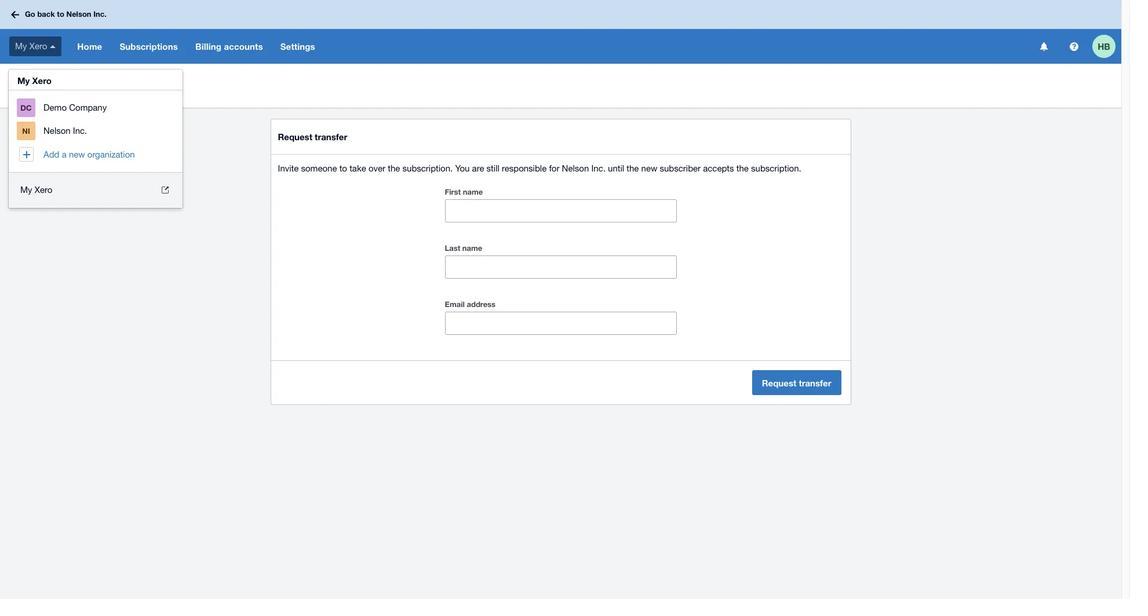 Task type: locate. For each thing, give the bounding box(es) containing it.
3 the from the left
[[737, 163, 749, 173]]

0 horizontal spatial subscription.
[[403, 163, 453, 173]]

nelson inc. link up company
[[65, 73, 112, 85]]

0 vertical spatial nelson inc. link
[[65, 73, 112, 85]]

1 vertical spatial navigation
[[9, 90, 183, 172]]

nelson right the for
[[562, 163, 589, 173]]

1 the from the left
[[388, 163, 400, 173]]

banner containing hb
[[0, 0, 1122, 208]]

subscription. right accepts
[[751, 163, 802, 173]]

1 vertical spatial svg image
[[1040, 42, 1048, 51]]

svg image down go back to nelson inc. link
[[50, 45, 56, 48]]

subscriptions
[[120, 41, 178, 52], [9, 74, 56, 83]]

last
[[445, 243, 460, 253]]

nelson
[[66, 9, 91, 19], [70, 74, 93, 83], [43, 126, 71, 136], [562, 163, 589, 173]]

the right until
[[627, 163, 639, 173]]

1 vertical spatial nelson inc.
[[43, 126, 87, 136]]

0 vertical spatial my xero
[[15, 41, 47, 51]]

1 horizontal spatial svg image
[[1040, 42, 1048, 51]]

subscriptions inside 'navigation'
[[120, 41, 178, 52]]

home
[[77, 41, 102, 52]]

1 horizontal spatial request
[[278, 132, 312, 142]]

first
[[445, 187, 461, 197]]

subscriptions for the rightmost the subscriptions link
[[120, 41, 178, 52]]

nelson up demo company
[[70, 74, 93, 83]]

to inside go back to nelson inc. link
[[57, 9, 64, 19]]

add
[[43, 149, 59, 159]]

0 horizontal spatial subscriptions
[[9, 74, 56, 83]]

request
[[9, 85, 48, 97], [278, 132, 312, 142], [762, 378, 797, 388]]

are
[[472, 163, 484, 173]]

take
[[350, 163, 366, 173]]

nelson inc. link
[[65, 73, 112, 85], [9, 119, 183, 143]]

add a new organization
[[43, 149, 135, 159]]

add a new organization link
[[9, 143, 183, 166]]

accounts
[[224, 41, 263, 52]]

my inside popup button
[[15, 41, 27, 51]]

0 vertical spatial new
[[69, 149, 85, 159]]

request transfer
[[9, 85, 88, 97], [278, 132, 347, 142], [762, 378, 832, 388]]

the
[[388, 163, 400, 173], [627, 163, 639, 173], [737, 163, 749, 173]]

0 vertical spatial request
[[9, 85, 48, 97]]

subscriptions link
[[111, 29, 187, 64], [5, 73, 60, 85]]

my xero link
[[9, 179, 183, 202]]

1 vertical spatial to
[[340, 163, 347, 173]]

billing accounts link
[[187, 29, 272, 64]]

svg image
[[1070, 42, 1079, 51], [50, 45, 56, 48]]

inc. down demo company
[[73, 126, 87, 136]]

xero inside popup button
[[29, 41, 47, 51]]

new right a
[[69, 149, 85, 159]]

2 horizontal spatial request transfer
[[762, 378, 832, 388]]

1 vertical spatial subscriptions
[[9, 74, 56, 83]]

nelson inc. up company
[[70, 74, 107, 83]]

0 vertical spatial name
[[463, 187, 483, 197]]

xero down back
[[29, 41, 47, 51]]

xero down add
[[35, 185, 52, 195]]

1 vertical spatial request
[[278, 132, 312, 142]]

accepts
[[703, 163, 734, 173]]

address
[[467, 300, 496, 309]]

banner
[[0, 0, 1122, 208]]

the right over
[[388, 163, 400, 173]]

demo company link
[[9, 96, 183, 119]]

my xero
[[15, 41, 47, 51], [17, 75, 52, 86], [20, 185, 52, 195]]

1 vertical spatial new
[[642, 163, 658, 173]]

1 vertical spatial name
[[463, 243, 483, 253]]

svg image inside my xero popup button
[[50, 45, 56, 48]]

2 horizontal spatial request
[[762, 378, 797, 388]]

invite
[[278, 163, 299, 173]]

1 horizontal spatial subscription.
[[751, 163, 802, 173]]

new
[[69, 149, 85, 159], [642, 163, 658, 173]]

2 vertical spatial request transfer
[[762, 378, 832, 388]]

go back to nelson inc. link
[[7, 4, 114, 25]]

First name field
[[446, 200, 676, 222]]

inc.
[[93, 9, 107, 19], [95, 74, 107, 83], [73, 126, 87, 136], [592, 163, 606, 173]]

2 horizontal spatial the
[[737, 163, 749, 173]]

svg image inside go back to nelson inc. link
[[11, 11, 19, 18]]

1 vertical spatial my xero
[[17, 75, 52, 86]]

my
[[15, 41, 27, 51], [17, 75, 30, 86], [20, 185, 32, 195]]

0 horizontal spatial transfer
[[51, 85, 88, 97]]

new left subscriber
[[642, 163, 658, 173]]

hb
[[1098, 41, 1111, 51]]

nelson inc.
[[70, 74, 107, 83], [43, 126, 87, 136]]

to right back
[[57, 9, 64, 19]]

Last name field
[[446, 256, 676, 278]]

a
[[62, 149, 67, 159]]

0 vertical spatial my
[[15, 41, 27, 51]]

nelson inc. inside 'navigation'
[[43, 126, 87, 136]]

request inside button
[[762, 378, 797, 388]]

1 horizontal spatial to
[[340, 163, 347, 173]]

1 horizontal spatial transfer
[[315, 132, 347, 142]]

0 horizontal spatial svg image
[[50, 45, 56, 48]]

0 vertical spatial request transfer
[[9, 85, 88, 97]]

name
[[463, 187, 483, 197], [463, 243, 483, 253]]

for
[[549, 163, 560, 173]]

1 horizontal spatial subscriptions
[[120, 41, 178, 52]]

1 horizontal spatial the
[[627, 163, 639, 173]]

invite someone to take over the subscription. you are still responsible for nelson inc. until the new subscriber accepts the subscription.
[[278, 163, 802, 173]]

nelson right back
[[66, 9, 91, 19]]

navigation
[[69, 29, 1033, 64], [9, 90, 183, 172]]

name for last name
[[463, 243, 483, 253]]

0 vertical spatial navigation
[[69, 29, 1033, 64]]

xero up demo
[[32, 75, 52, 86]]

0 vertical spatial svg image
[[11, 11, 19, 18]]

to left take
[[340, 163, 347, 173]]

0 horizontal spatial request
[[9, 85, 48, 97]]

request transfer button
[[752, 370, 842, 395]]

svg image left 'hb'
[[1070, 42, 1079, 51]]

2 horizontal spatial transfer
[[799, 378, 832, 388]]

my xero button
[[0, 29, 69, 64]]

0 horizontal spatial request transfer
[[9, 85, 88, 97]]

last name
[[445, 243, 483, 253]]

0 horizontal spatial svg image
[[11, 11, 19, 18]]

my xero up demo
[[17, 75, 52, 86]]

2 vertical spatial transfer
[[799, 378, 832, 388]]

0 vertical spatial subscriptions
[[120, 41, 178, 52]]

0 vertical spatial nelson inc.
[[70, 74, 107, 83]]

back
[[37, 9, 55, 19]]

svg image
[[11, 11, 19, 18], [1040, 42, 1048, 51]]

1 vertical spatial my
[[17, 75, 30, 86]]

0 horizontal spatial to
[[57, 9, 64, 19]]

transfer
[[51, 85, 88, 97], [315, 132, 347, 142], [799, 378, 832, 388]]

the right accepts
[[737, 163, 749, 173]]

someone
[[301, 163, 337, 173]]

1 vertical spatial subscriptions link
[[5, 73, 60, 85]]

0 vertical spatial to
[[57, 9, 64, 19]]

subscription. up first
[[403, 163, 453, 173]]

nelson inc. up a
[[43, 126, 87, 136]]

company
[[69, 102, 107, 112]]

nelson inc. for nelson inc. link to the top
[[70, 74, 107, 83]]

my xero down add
[[20, 185, 52, 195]]

2 vertical spatial request
[[762, 378, 797, 388]]

my xero down go
[[15, 41, 47, 51]]

xero
[[29, 41, 47, 51], [32, 75, 52, 86], [35, 185, 52, 195]]

0 horizontal spatial new
[[69, 149, 85, 159]]

until
[[608, 163, 624, 173]]

0 vertical spatial xero
[[29, 41, 47, 51]]

subscription.
[[403, 163, 453, 173], [751, 163, 802, 173]]

0 vertical spatial subscriptions link
[[111, 29, 187, 64]]

name right last
[[463, 243, 483, 253]]

0 horizontal spatial the
[[388, 163, 400, 173]]

name right first
[[463, 187, 483, 197]]

nelson inc. link up add a new organization at top
[[9, 119, 183, 143]]

1 vertical spatial request transfer
[[278, 132, 347, 142]]

Email address field
[[446, 312, 676, 335]]

to
[[57, 9, 64, 19], [340, 163, 347, 173]]

organization
[[87, 149, 135, 159]]

nelson inc. for bottommost nelson inc. link
[[43, 126, 87, 136]]



Task type: describe. For each thing, give the bounding box(es) containing it.
1 horizontal spatial subscriptions link
[[111, 29, 187, 64]]

1 horizontal spatial svg image
[[1070, 42, 1079, 51]]

email
[[445, 300, 465, 309]]

new inside add a new organization link
[[69, 149, 85, 159]]

1 horizontal spatial new
[[642, 163, 658, 173]]

1 vertical spatial transfer
[[315, 132, 347, 142]]

go
[[25, 9, 35, 19]]

demo
[[43, 102, 67, 112]]

inc. up home link
[[93, 9, 107, 19]]

request transfer inside request transfer button
[[762, 378, 832, 388]]

settings
[[280, 41, 315, 52]]

billing
[[195, 41, 222, 52]]

0 horizontal spatial subscriptions link
[[5, 73, 60, 85]]

home link
[[69, 29, 111, 64]]

2 subscription. from the left
[[751, 163, 802, 173]]

to for someone
[[340, 163, 347, 173]]

1 vertical spatial xero
[[32, 75, 52, 86]]

navigation containing demo company
[[9, 90, 183, 172]]

1 vertical spatial nelson inc. link
[[9, 119, 183, 143]]

email address
[[445, 300, 496, 309]]

2 the from the left
[[627, 163, 639, 173]]

2 vertical spatial my
[[20, 185, 32, 195]]

my xero inside popup button
[[15, 41, 47, 51]]

first name
[[445, 187, 483, 197]]

you
[[455, 163, 470, 173]]

1 subscription. from the left
[[403, 163, 453, 173]]

transfer inside button
[[799, 378, 832, 388]]

navigation containing home
[[69, 29, 1033, 64]]

inc. up demo company link
[[95, 74, 107, 83]]

still
[[487, 163, 500, 173]]

2 vertical spatial xero
[[35, 185, 52, 195]]

1 horizontal spatial request transfer
[[278, 132, 347, 142]]

go back to nelson inc.
[[25, 9, 107, 19]]

hb button
[[1093, 29, 1122, 64]]

nelson down demo
[[43, 126, 71, 136]]

billing accounts
[[195, 41, 263, 52]]

0 vertical spatial transfer
[[51, 85, 88, 97]]

over
[[369, 163, 386, 173]]

inc. left until
[[592, 163, 606, 173]]

2 vertical spatial my xero
[[20, 185, 52, 195]]

responsible
[[502, 163, 547, 173]]

subscriptions for the left the subscriptions link
[[9, 74, 56, 83]]

demo company
[[43, 102, 107, 112]]

name for first name
[[463, 187, 483, 197]]

to for back
[[57, 9, 64, 19]]

subscriber
[[660, 163, 701, 173]]

settings button
[[272, 29, 324, 64]]

inc. inside 'navigation'
[[73, 126, 87, 136]]



